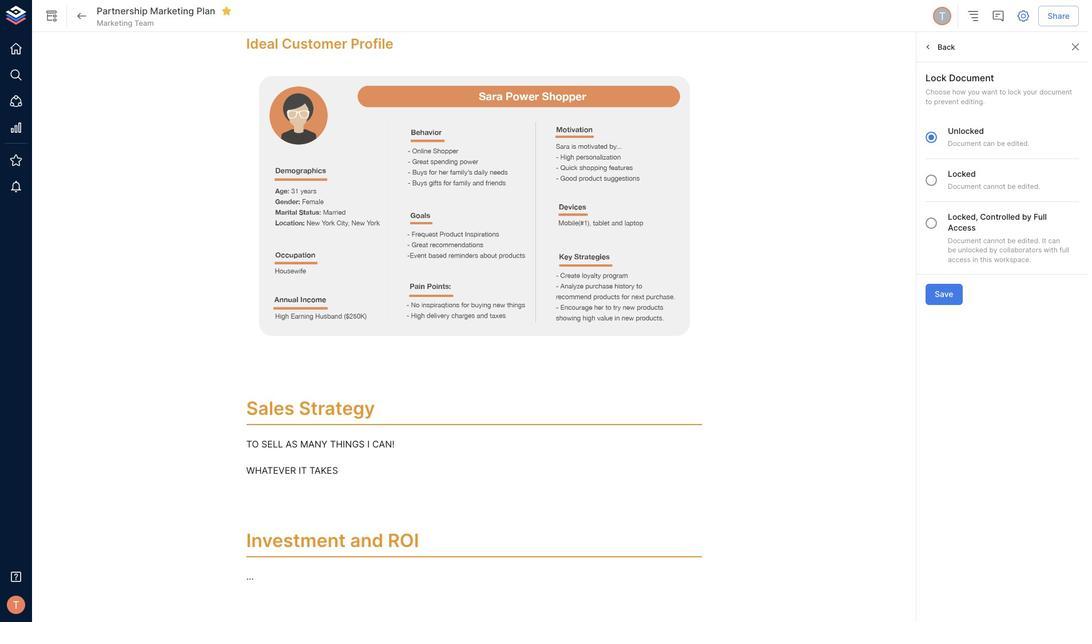 Task type: describe. For each thing, give the bounding box(es) containing it.
choose
[[926, 88, 951, 96]]

1 horizontal spatial marketing
[[150, 5, 194, 16]]

cannot inside locked, controlled by full access document cannot be edited. it can be unlocked by collaborators with full access in this workspace.
[[984, 236, 1006, 245]]

locked, controlled by full access document cannot be edited. it can be unlocked by collaborators with full access in this workspace.
[[949, 212, 1070, 264]]

unlocked document can be edited.
[[949, 126, 1030, 148]]

and
[[350, 530, 384, 552]]

editing.
[[961, 97, 986, 106]]

document for lock document
[[950, 72, 995, 84]]

full
[[1034, 212, 1048, 221]]

table of contents image
[[967, 9, 981, 23]]

document for locked
[[949, 182, 982, 191]]

1 vertical spatial by
[[990, 246, 998, 254]]

unlocked
[[959, 246, 988, 254]]

partnership marketing plan
[[97, 5, 215, 16]]

be inside locked document cannot be edited.
[[1008, 182, 1016, 191]]

prevent
[[935, 97, 960, 106]]

edited. for locked
[[1018, 182, 1041, 191]]

controlled
[[981, 212, 1021, 221]]

settings image
[[1017, 9, 1031, 23]]

customer
[[282, 36, 347, 52]]

be up access
[[949, 246, 957, 254]]

save button
[[926, 284, 963, 305]]

it
[[1043, 236, 1047, 245]]

your
[[1024, 88, 1038, 96]]

want
[[982, 88, 998, 96]]

0 horizontal spatial to
[[926, 97, 933, 106]]

as
[[286, 438, 298, 450]]

share button
[[1039, 6, 1080, 26]]

1 horizontal spatial to
[[1000, 88, 1007, 96]]

access
[[949, 255, 971, 264]]

how
[[953, 88, 967, 96]]

whatever
[[246, 465, 296, 476]]

can inside unlocked document can be edited.
[[984, 139, 996, 148]]

locked,
[[949, 212, 979, 221]]

it
[[299, 465, 307, 476]]

roi
[[388, 530, 419, 552]]

marketing team
[[97, 18, 154, 27]]

collaborators
[[1000, 246, 1043, 254]]

to
[[246, 438, 259, 450]]

partnership
[[97, 5, 148, 16]]

in
[[973, 255, 979, 264]]

be up collaborators
[[1008, 236, 1016, 245]]

t for bottom t button
[[13, 599, 19, 611]]

locked
[[949, 169, 977, 178]]

show wiki image
[[45, 9, 58, 23]]

ideal
[[246, 36, 279, 52]]

save
[[935, 289, 954, 299]]

whatever it takes
[[246, 465, 338, 476]]

document inside locked, controlled by full access document cannot be edited. it can be unlocked by collaborators with full access in this workspace.
[[949, 236, 982, 245]]



Task type: vqa. For each thing, say whether or not it's contained in the screenshot.
CAN! at left bottom
yes



Task type: locate. For each thing, give the bounding box(es) containing it.
0 vertical spatial by
[[1023, 212, 1032, 221]]

1 cannot from the top
[[984, 182, 1006, 191]]

t for topmost t button
[[940, 10, 946, 22]]

1 horizontal spatial t
[[940, 10, 946, 22]]

0 vertical spatial marketing
[[150, 5, 194, 16]]

remove favorite image
[[222, 6, 232, 16]]

0 vertical spatial edited.
[[1008, 139, 1030, 148]]

1 horizontal spatial can
[[1049, 236, 1061, 245]]

document down locked
[[949, 182, 982, 191]]

can right it
[[1049, 236, 1061, 245]]

1 vertical spatial to
[[926, 97, 933, 106]]

document inside locked document cannot be edited.
[[949, 182, 982, 191]]

things
[[330, 438, 365, 450]]

ideal customer profile
[[246, 36, 394, 52]]

t
[[940, 10, 946, 22], [13, 599, 19, 611]]

strategy
[[299, 397, 375, 419]]

this
[[981, 255, 993, 264]]

1 horizontal spatial by
[[1023, 212, 1032, 221]]

1 vertical spatial marketing
[[97, 18, 133, 27]]

…
[[246, 571, 254, 583]]

to left lock
[[1000, 88, 1007, 96]]

marketing
[[150, 5, 194, 16], [97, 18, 133, 27]]

cannot inside locked document cannot be edited.
[[984, 182, 1006, 191]]

document down the unlocked
[[949, 139, 982, 148]]

2 cannot from the top
[[984, 236, 1006, 245]]

to down 'choose'
[[926, 97, 933, 106]]

to
[[1000, 88, 1007, 96], [926, 97, 933, 106]]

with
[[1045, 246, 1058, 254]]

document
[[950, 72, 995, 84], [949, 139, 982, 148], [949, 182, 982, 191], [949, 236, 982, 245]]

to sell as many things i can!
[[246, 438, 395, 450]]

locked document cannot be edited.
[[949, 169, 1041, 191]]

can down the unlocked
[[984, 139, 996, 148]]

back button
[[922, 38, 959, 56]]

edited. up full on the top of page
[[1018, 182, 1041, 191]]

lock document choose how you want to lock your document to prevent editing.
[[926, 72, 1073, 106]]

t button
[[932, 5, 954, 27], [3, 593, 29, 618]]

1 vertical spatial can
[[1049, 236, 1061, 245]]

access
[[949, 223, 977, 233]]

can!
[[373, 438, 395, 450]]

0 vertical spatial t
[[940, 10, 946, 22]]

edited. inside locked document cannot be edited.
[[1018, 182, 1041, 191]]

2 vertical spatial edited.
[[1018, 236, 1041, 245]]

workspace.
[[995, 255, 1032, 264]]

edited. inside unlocked document can be edited.
[[1008, 139, 1030, 148]]

1 vertical spatial t button
[[3, 593, 29, 618]]

1 horizontal spatial t button
[[932, 5, 954, 27]]

document up unlocked
[[949, 236, 982, 245]]

be
[[998, 139, 1006, 148], [1008, 182, 1016, 191], [1008, 236, 1016, 245], [949, 246, 957, 254]]

marketing inside 'link'
[[97, 18, 133, 27]]

i
[[368, 438, 370, 450]]

edited. up locked document cannot be edited.
[[1008, 139, 1030, 148]]

plan
[[197, 5, 215, 16]]

0 horizontal spatial by
[[990, 246, 998, 254]]

profile
[[351, 36, 394, 52]]

full
[[1060, 246, 1070, 254]]

can inside locked, controlled by full access document cannot be edited. it can be unlocked by collaborators with full access in this workspace.
[[1049, 236, 1061, 245]]

share
[[1048, 11, 1071, 20]]

edited.
[[1008, 139, 1030, 148], [1018, 182, 1041, 191], [1018, 236, 1041, 245]]

option group
[[920, 125, 1080, 265]]

be inside unlocked document can be edited.
[[998, 139, 1006, 148]]

sales strategy
[[246, 397, 375, 419]]

lock
[[1009, 88, 1022, 96]]

document
[[1040, 88, 1073, 96]]

document inside unlocked document can be edited.
[[949, 139, 982, 148]]

0 vertical spatial can
[[984, 139, 996, 148]]

0 vertical spatial t button
[[932, 5, 954, 27]]

by left full on the top of page
[[1023, 212, 1032, 221]]

team
[[135, 18, 154, 27]]

go back image
[[75, 9, 89, 23]]

document up you
[[950, 72, 995, 84]]

investment
[[246, 530, 346, 552]]

be up locked document cannot be edited.
[[998, 139, 1006, 148]]

1 vertical spatial cannot
[[984, 236, 1006, 245]]

cannot up "controlled"
[[984, 182, 1006, 191]]

be up "controlled"
[[1008, 182, 1016, 191]]

marketing up team
[[150, 5, 194, 16]]

investment and roi
[[246, 530, 419, 552]]

comments image
[[992, 9, 1006, 23]]

edited. inside locked, controlled by full access document cannot be edited. it can be unlocked by collaborators with full access in this workspace.
[[1018, 236, 1041, 245]]

document inside lock document choose how you want to lock your document to prevent editing.
[[950, 72, 995, 84]]

by
[[1023, 212, 1032, 221], [990, 246, 998, 254]]

can
[[984, 139, 996, 148], [1049, 236, 1061, 245]]

0 vertical spatial to
[[1000, 88, 1007, 96]]

takes
[[310, 465, 338, 476]]

1 vertical spatial edited.
[[1018, 182, 1041, 191]]

cannot up this
[[984, 236, 1006, 245]]

by up this
[[990, 246, 998, 254]]

1 vertical spatial t
[[13, 599, 19, 611]]

sales
[[246, 397, 295, 419]]

back
[[938, 42, 956, 51]]

unlocked
[[949, 126, 985, 135]]

0 horizontal spatial t button
[[3, 593, 29, 618]]

edited. for unlocked
[[1008, 139, 1030, 148]]

marketing down partnership
[[97, 18, 133, 27]]

sell
[[262, 438, 283, 450]]

0 horizontal spatial can
[[984, 139, 996, 148]]

you
[[969, 88, 980, 96]]

option group containing unlocked
[[920, 125, 1080, 265]]

0 horizontal spatial t
[[13, 599, 19, 611]]

many
[[300, 438, 328, 450]]

marketing team link
[[97, 18, 154, 28]]

document for unlocked
[[949, 139, 982, 148]]

0 horizontal spatial marketing
[[97, 18, 133, 27]]

edited. up collaborators
[[1018, 236, 1041, 245]]

lock
[[926, 72, 947, 84]]

0 vertical spatial cannot
[[984, 182, 1006, 191]]

cannot
[[984, 182, 1006, 191], [984, 236, 1006, 245]]



